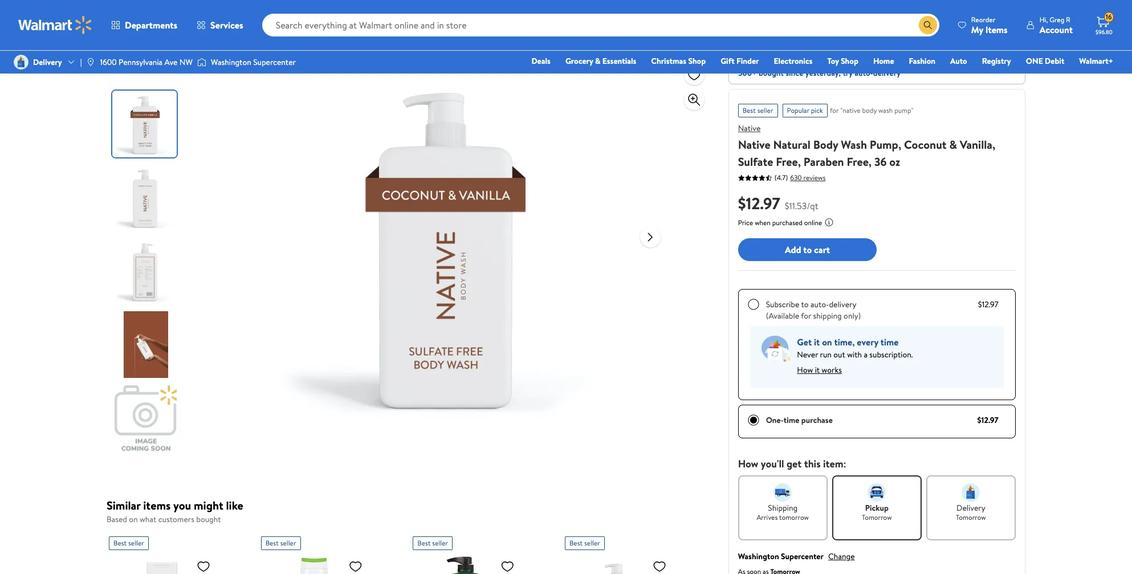 Task type: describe. For each thing, give the bounding box(es) containing it.
1 product group from the left
[[109, 532, 236, 574]]

1 horizontal spatial bought
[[759, 67, 784, 79]]

based
[[107, 514, 127, 525]]

1 horizontal spatial delivery
[[873, 67, 901, 79]]

auto link
[[945, 55, 972, 67]]

native natural body wash pump, coconut & vanilla, sulfate free, paraben free, 36 oz - image 4 of 5 image
[[112, 311, 179, 378]]

auto- inside subscribe to auto-delivery (available for shipping only)
[[811, 299, 829, 310]]

how it works button
[[797, 361, 842, 379]]

 image for 1600 pennsylvania ave nw
[[86, 58, 95, 67]]

washington for washington supercenter
[[211, 56, 251, 68]]

get
[[787, 457, 802, 471]]

seller up native link
[[757, 105, 773, 115]]

deals
[[532, 55, 551, 67]]

ad disclaimer and feedback for skylinedisplayad image
[[1016, 27, 1026, 36]]

this
[[804, 457, 821, 471]]

add to favorites list, irish spring mens body wash pump, original clean scented body wash for men, 30 oz pump image
[[501, 559, 514, 573]]

for "native body wash pump"
[[830, 105, 913, 115]]

1 horizontal spatial auto-
[[855, 67, 873, 79]]

best for native natural body wash pump, sea salt & cedar, sulfate free, paraben free, 36 oz image
[[569, 538, 583, 548]]

ave
[[164, 56, 178, 68]]

$96.80
[[1096, 28, 1113, 36]]

only)
[[844, 310, 861, 322]]

4 product group from the left
[[565, 532, 692, 574]]

seller for irish spring mens body wash pump, original clean scented body wash for men, 30 oz pump image
[[432, 538, 448, 548]]

1 vertical spatial it
[[815, 364, 820, 376]]

supercenter for washington supercenter
[[253, 56, 296, 68]]

3 product group from the left
[[413, 532, 540, 574]]

bought inside similar items you might like based on what customers bought
[[196, 514, 221, 525]]

intent image for pickup image
[[868, 483, 886, 502]]

& inside native native natural body wash pump, coconut & vanilla, sulfate free, paraben free, 36 oz
[[949, 137, 957, 152]]

nw
[[179, 56, 193, 68]]

one debit
[[1026, 55, 1064, 67]]

wash
[[841, 137, 867, 152]]

gift finder link
[[716, 55, 764, 67]]

out
[[834, 349, 845, 360]]

get it on time, every time never run out with a subscription. how it works
[[797, 336, 913, 376]]

$11.53/qt
[[785, 200, 819, 212]]

never
[[797, 349, 818, 360]]

walmart+
[[1079, 55, 1113, 67]]

washington supercenter
[[211, 56, 296, 68]]

account
[[1040, 23, 1073, 36]]

subscription.
[[870, 349, 913, 360]]

one-time purchase
[[766, 414, 833, 426]]

1 vertical spatial $12.97
[[978, 299, 999, 310]]

deals link
[[526, 55, 556, 67]]

36
[[874, 154, 887, 169]]

best for irish spring mens body wash pump, original clean scented body wash for men, 30 oz pump image
[[417, 538, 431, 548]]

2 product group from the left
[[261, 532, 388, 574]]

500+
[[738, 67, 757, 79]]

reorder my items
[[971, 15, 1008, 36]]

similar items you might like based on what customers bought
[[107, 498, 243, 525]]

gift
[[721, 55, 735, 67]]

(4.7) 630 reviews
[[775, 172, 826, 182]]

like
[[226, 498, 243, 513]]

online
[[804, 218, 822, 227]]

2 native from the top
[[738, 137, 771, 152]]

every
[[857, 336, 878, 348]]

search icon image
[[923, 21, 933, 30]]

add to favorites list, native natural body wash pump, sea salt & cedar, sulfate free, paraben free, 36 oz image
[[653, 559, 666, 573]]

grocery & essentials
[[565, 55, 636, 67]]

shipping
[[813, 310, 842, 322]]

add
[[785, 243, 801, 256]]

walmart image
[[18, 16, 92, 34]]

next media item image
[[643, 230, 657, 244]]

best seller for dove refreshing body wash cucumber and green tea cleanser, 20 oz image
[[265, 538, 296, 548]]

native natural body wash pump, coconut & vanilla, sulfate free, paraben free, 36 oz - image 3 of 5 image
[[112, 238, 179, 304]]

1 native from the top
[[738, 123, 761, 134]]

0 vertical spatial it
[[814, 336, 820, 348]]

1 vertical spatial time
[[784, 414, 800, 426]]

fashion
[[909, 55, 935, 67]]

subscribe to auto-delivery (available for shipping only)
[[766, 299, 861, 322]]

when
[[755, 218, 771, 227]]

500+ bought since yesterday, try auto-delivery
[[738, 67, 901, 79]]

best for native natural body wash, coconut & vanilla, sulfate free, paraben free, 18 oz image
[[113, 538, 127, 548]]

washington for washington supercenter change
[[738, 551, 779, 562]]

(available
[[766, 310, 799, 322]]

best seller for irish spring mens body wash pump, original clean scented body wash for men, 30 oz pump image
[[417, 538, 448, 548]]

sponsored
[[983, 27, 1014, 36]]

departments button
[[101, 11, 187, 39]]

native natural body wash pump, coconut & vanilla, sulfate free, paraben free, 36 oz image
[[266, 62, 631, 427]]

change
[[828, 551, 855, 562]]

natural
[[773, 137, 811, 152]]

r
[[1066, 15, 1071, 24]]

get
[[797, 336, 812, 348]]

walmart+ link
[[1074, 55, 1118, 67]]

home
[[873, 55, 894, 67]]

services
[[210, 19, 243, 31]]

pick
[[811, 105, 823, 115]]

reorder
[[971, 15, 995, 24]]

pickup
[[865, 502, 889, 514]]

since
[[786, 67, 803, 79]]

hi,
[[1040, 15, 1048, 24]]

christmas shop link
[[646, 55, 711, 67]]

departments
[[125, 19, 177, 31]]

|
[[80, 56, 82, 68]]

add to favorites list, native natural body wash pump, coconut & vanilla, sulfate free, paraben free, 36 oz image
[[687, 68, 701, 82]]

630
[[790, 172, 802, 182]]

pennsylvania
[[119, 56, 163, 68]]

delivery tomorrow
[[956, 502, 986, 522]]

to for add
[[803, 243, 812, 256]]

item:
[[823, 457, 846, 471]]

services button
[[187, 11, 253, 39]]

you
[[173, 498, 191, 513]]

auto
[[950, 55, 967, 67]]

dove refreshing body wash cucumber and green tea cleanser, 20 oz image
[[261, 554, 367, 574]]

2 vertical spatial $12.97
[[977, 414, 999, 426]]

you'll
[[761, 457, 784, 471]]

toy shop
[[827, 55, 858, 67]]

0 horizontal spatial how
[[738, 457, 758, 471]]

16
[[1106, 12, 1112, 22]]

grocery
[[565, 55, 593, 67]]

reviews
[[803, 172, 826, 182]]

time inside get it on time, every time never run out with a subscription. how it works
[[881, 336, 899, 348]]

paraben
[[804, 154, 844, 169]]

best for dove refreshing body wash cucumber and green tea cleanser, 20 oz image
[[265, 538, 279, 548]]



Task type: vqa. For each thing, say whether or not it's contained in the screenshot.
the My inside MY SAVINGS link
no



Task type: locate. For each thing, give the bounding box(es) containing it.
1 vertical spatial native
[[738, 137, 771, 152]]

seller up native natural body wash pump, sea salt & cedar, sulfate free, paraben free, 36 oz image
[[584, 538, 600, 548]]

0 vertical spatial to
[[803, 243, 812, 256]]

0 vertical spatial time
[[881, 336, 899, 348]]

try
[[843, 67, 853, 79]]

2 free, from the left
[[847, 154, 872, 169]]

toy
[[827, 55, 839, 67]]

sulfate
[[738, 154, 773, 169]]

bought left since
[[759, 67, 784, 79]]

for
[[830, 105, 839, 115], [801, 310, 811, 322]]

delivery down 'intent image for delivery'
[[957, 502, 986, 514]]

0 horizontal spatial &
[[595, 55, 601, 67]]

0 vertical spatial on
[[822, 336, 832, 348]]

how left you'll
[[738, 457, 758, 471]]

subscribe
[[766, 299, 799, 310]]

best seller
[[743, 105, 773, 115], [113, 538, 144, 548], [265, 538, 296, 548], [417, 538, 448, 548], [569, 538, 600, 548]]

toy shop link
[[822, 55, 864, 67]]

seller up irish spring mens body wash pump, original clean scented body wash for men, 30 oz pump image
[[432, 538, 448, 548]]

best seller up native natural body wash pump, sea salt & cedar, sulfate free, paraben free, 36 oz image
[[569, 538, 600, 548]]

shop for toy shop
[[841, 55, 858, 67]]

on inside similar items you might like based on what customers bought
[[129, 514, 138, 525]]

zoom image modal image
[[687, 93, 701, 107]]

home link
[[868, 55, 899, 67]]

0 vertical spatial $12.97
[[738, 192, 780, 214]]

native link
[[738, 123, 761, 134]]

free,
[[776, 154, 801, 169], [847, 154, 872, 169]]

debit
[[1045, 55, 1064, 67]]

0 vertical spatial bought
[[759, 67, 784, 79]]

native down native link
[[738, 137, 771, 152]]

1 vertical spatial washington
[[738, 551, 779, 562]]

shop up try
[[841, 55, 858, 67]]

seller down what
[[128, 538, 144, 548]]

time,
[[834, 336, 855, 348]]

product group
[[109, 532, 236, 574], [261, 532, 388, 574], [413, 532, 540, 574], [565, 532, 692, 574]]

best seller for native natural body wash, coconut & vanilla, sulfate free, paraben free, 18 oz image
[[113, 538, 144, 548]]

electronics
[[774, 55, 813, 67]]

delivery inside "delivery tomorrow"
[[957, 502, 986, 514]]

best up dove refreshing body wash cucumber and green tea cleanser, 20 oz image
[[265, 538, 279, 548]]

tomorrow for delivery
[[956, 512, 986, 522]]

tomorrow down 'intent image for delivery'
[[956, 512, 986, 522]]

0 vertical spatial native
[[738, 123, 761, 134]]

native
[[738, 123, 761, 134], [738, 137, 771, 152]]

(4.7)
[[775, 173, 788, 182]]

grocery & essentials link
[[560, 55, 642, 67]]

1600 pennsylvania ave nw
[[100, 56, 193, 68]]

popular pick
[[787, 105, 823, 115]]

tomorrow down intent image for pickup
[[862, 512, 892, 522]]

seller for native natural body wash, coconut & vanilla, sulfate free, paraben free, 18 oz image
[[128, 538, 144, 548]]

1 horizontal spatial  image
[[86, 58, 95, 67]]

hi, greg r account
[[1040, 15, 1073, 36]]

tomorrow for pickup
[[862, 512, 892, 522]]

best down the based
[[113, 538, 127, 548]]

1600
[[100, 56, 117, 68]]

1 horizontal spatial on
[[822, 336, 832, 348]]

cart
[[814, 243, 830, 256]]

1 horizontal spatial how
[[797, 364, 813, 376]]

washington
[[211, 56, 251, 68], [738, 551, 779, 562]]

shipping
[[768, 502, 798, 514]]

1 vertical spatial delivery
[[829, 299, 857, 310]]

native natural body wash pump, sea salt & cedar, sulfate free, paraben free, 36 oz image
[[565, 554, 671, 574]]

vanilla,
[[960, 137, 996, 152]]

2 tomorrow from the left
[[956, 512, 986, 522]]

delivery down home
[[873, 67, 901, 79]]

price when purchased online
[[738, 218, 822, 227]]

0 horizontal spatial shop
[[688, 55, 706, 67]]

1 horizontal spatial time
[[881, 336, 899, 348]]

best up irish spring mens body wash pump, original clean scented body wash for men, 30 oz pump image
[[417, 538, 431, 548]]

seller for native natural body wash pump, sea salt & cedar, sulfate free, paraben free, 36 oz image
[[584, 538, 600, 548]]

1 vertical spatial auto-
[[811, 299, 829, 310]]

for inside subscribe to auto-delivery (available for shipping only)
[[801, 310, 811, 322]]

run
[[820, 349, 832, 360]]

0 horizontal spatial time
[[784, 414, 800, 426]]

 image right the |
[[86, 58, 95, 67]]

to right subscribe
[[801, 299, 809, 310]]

auto-
[[855, 67, 873, 79], [811, 299, 829, 310]]

finder
[[736, 55, 759, 67]]

$12.97 $11.53/qt
[[738, 192, 819, 214]]

add to favorites list, native natural body wash, coconut & vanilla, sulfate free, paraben free, 18 oz image
[[197, 559, 210, 573]]

delivery left the |
[[33, 56, 62, 68]]

native native natural body wash pump, coconut & vanilla, sulfate free, paraben free, 36 oz
[[738, 123, 996, 169]]

add to cart
[[785, 243, 830, 256]]

native natural body wash, coconut & vanilla, sulfate free, paraben free, 18 oz image
[[109, 554, 215, 574]]

0 vertical spatial for
[[830, 105, 839, 115]]

greg
[[1050, 15, 1064, 24]]

christmas shop
[[651, 55, 706, 67]]

Walmart Site-Wide search field
[[262, 14, 939, 36]]

0 horizontal spatial  image
[[14, 55, 29, 70]]

to left the cart
[[803, 243, 812, 256]]

registry link
[[977, 55, 1016, 67]]

essentials
[[602, 55, 636, 67]]

add to cart button
[[738, 238, 877, 261]]

it left works
[[815, 364, 820, 376]]

0 horizontal spatial supercenter
[[253, 56, 296, 68]]

0 horizontal spatial free,
[[776, 154, 801, 169]]

0 horizontal spatial delivery
[[33, 56, 62, 68]]

best seller up irish spring mens body wash pump, original clean scented body wash for men, 30 oz pump image
[[417, 538, 448, 548]]

seller for dove refreshing body wash cucumber and green tea cleanser, 20 oz image
[[280, 538, 296, 548]]

best up native natural body wash pump, sea salt & cedar, sulfate free, paraben free, 36 oz image
[[569, 538, 583, 548]]

electronics link
[[769, 55, 818, 67]]

pickup tomorrow
[[862, 502, 892, 522]]

what
[[140, 514, 156, 525]]

delivery
[[873, 67, 901, 79], [829, 299, 857, 310]]

best seller for native natural body wash pump, sea salt & cedar, sulfate free, paraben free, 36 oz image
[[569, 538, 600, 548]]

for left "shipping"
[[801, 310, 811, 322]]

shop up add to favorites list, native natural body wash pump, coconut & vanilla, sulfate free, paraben free, 36 oz image
[[688, 55, 706, 67]]

seller up dove refreshing body wash cucumber and green tea cleanser, 20 oz image
[[280, 538, 296, 548]]

washington down the arrives
[[738, 551, 779, 562]]

1 horizontal spatial for
[[830, 105, 839, 115]]

on up run
[[822, 336, 832, 348]]

intent image for delivery image
[[962, 483, 980, 502]]

to for subscribe
[[801, 299, 809, 310]]

Search search field
[[262, 14, 939, 36]]

0 horizontal spatial tomorrow
[[862, 512, 892, 522]]

0 vertical spatial auto-
[[855, 67, 873, 79]]

1 vertical spatial how
[[738, 457, 758, 471]]

1 vertical spatial supercenter
[[781, 551, 824, 562]]

customers
[[158, 514, 194, 525]]

works
[[822, 364, 842, 376]]

add to favorites list, dove refreshing body wash cucumber and green tea cleanser, 20 oz image
[[349, 559, 362, 573]]

0 vertical spatial supercenter
[[253, 56, 296, 68]]

how down never
[[797, 364, 813, 376]]

on
[[822, 336, 832, 348], [129, 514, 138, 525]]

body
[[813, 137, 838, 152]]

legal information image
[[825, 218, 834, 227]]

1 shop from the left
[[688, 55, 706, 67]]

delivery up time, in the bottom of the page
[[829, 299, 857, 310]]

2 shop from the left
[[841, 55, 858, 67]]

 image
[[14, 55, 29, 70], [86, 58, 95, 67]]

1 vertical spatial delivery
[[957, 502, 986, 514]]

delivery for delivery tomorrow
[[957, 502, 986, 514]]

free, up 630
[[776, 154, 801, 169]]

on inside get it on time, every time never run out with a subscription. how it works
[[822, 336, 832, 348]]

with
[[847, 349, 862, 360]]

&
[[595, 55, 601, 67], [949, 137, 957, 152]]

0 vertical spatial how
[[797, 364, 813, 376]]

0 vertical spatial delivery
[[873, 67, 901, 79]]

1 vertical spatial on
[[129, 514, 138, 525]]

 image down walmart image
[[14, 55, 29, 70]]

tomorrow
[[779, 512, 809, 522]]

1 vertical spatial for
[[801, 310, 811, 322]]

shop for christmas shop
[[688, 55, 706, 67]]

to inside button
[[803, 243, 812, 256]]

change button
[[828, 551, 855, 562]]

0 vertical spatial delivery
[[33, 56, 62, 68]]

1 vertical spatial bought
[[196, 514, 221, 525]]

supercenter for washington supercenter change
[[781, 551, 824, 562]]

washington down services
[[211, 56, 251, 68]]

my
[[971, 23, 983, 36]]

one
[[1026, 55, 1043, 67]]

1 horizontal spatial free,
[[847, 154, 872, 169]]

shipping arrives tomorrow
[[757, 502, 809, 522]]

1 horizontal spatial &
[[949, 137, 957, 152]]

time left purchase
[[784, 414, 800, 426]]

0 horizontal spatial washington
[[211, 56, 251, 68]]

washington supercenter change
[[738, 551, 855, 562]]

intent image for shipping image
[[774, 483, 792, 502]]

auto- right try
[[855, 67, 873, 79]]

delivery for delivery
[[33, 56, 62, 68]]

it right get
[[814, 336, 820, 348]]

0 horizontal spatial bought
[[196, 514, 221, 525]]

0 horizontal spatial on
[[129, 514, 138, 525]]

for left "native
[[830, 105, 839, 115]]

irish spring mens body wash pump, original clean scented body wash for men, 30 oz pump image
[[413, 554, 519, 574]]

0 horizontal spatial auto-
[[811, 299, 829, 310]]

auto- left only)
[[811, 299, 829, 310]]

0 horizontal spatial for
[[801, 310, 811, 322]]

1 horizontal spatial washington
[[738, 551, 779, 562]]

how you'll get this item:
[[738, 457, 846, 471]]

best seller up dove refreshing body wash cucumber and green tea cleanser, 20 oz image
[[265, 538, 296, 548]]

None radio
[[748, 299, 759, 310], [748, 414, 759, 426], [748, 299, 759, 310], [748, 414, 759, 426]]

supercenter
[[253, 56, 296, 68], [781, 551, 824, 562]]

it
[[814, 336, 820, 348], [815, 364, 820, 376]]

native natural body wash pump, coconut & vanilla, sulfate free, paraben free, 36 oz - image 5 of 5 image
[[112, 385, 179, 451]]

a
[[864, 349, 868, 360]]

how inside get it on time, every time never run out with a subscription. how it works
[[797, 364, 813, 376]]

1 horizontal spatial tomorrow
[[956, 512, 986, 522]]

best seller up native link
[[743, 105, 773, 115]]

bought down might
[[196, 514, 221, 525]]

coconut
[[904, 137, 947, 152]]

best up native link
[[743, 105, 756, 115]]

native up sulfate
[[738, 123, 761, 134]]

0 vertical spatial &
[[595, 55, 601, 67]]

1 horizontal spatial supercenter
[[781, 551, 824, 562]]

on left what
[[129, 514, 138, 525]]

free, down "wash"
[[847, 154, 872, 169]]

1 free, from the left
[[776, 154, 801, 169]]

0 horizontal spatial delivery
[[829, 299, 857, 310]]

similar
[[107, 498, 141, 513]]

 image for delivery
[[14, 55, 29, 70]]

1 tomorrow from the left
[[862, 512, 892, 522]]

time up subscription.
[[881, 336, 899, 348]]

popular
[[787, 105, 809, 115]]

& right grocery
[[595, 55, 601, 67]]

1 vertical spatial &
[[949, 137, 957, 152]]

to inside subscribe to auto-delivery (available for shipping only)
[[801, 299, 809, 310]]

to
[[803, 243, 812, 256], [801, 299, 809, 310]]

1 horizontal spatial delivery
[[957, 502, 986, 514]]

one-
[[766, 414, 784, 426]]

gift finder
[[721, 55, 759, 67]]

1 horizontal spatial shop
[[841, 55, 858, 67]]

native natural body wash pump, coconut & vanilla, sulfate free, paraben free, 36 oz - image 1 of 5 image
[[112, 91, 179, 157]]

delivery inside subscribe to auto-delivery (available for shipping only)
[[829, 299, 857, 310]]

arrives
[[757, 512, 778, 522]]

items
[[143, 498, 171, 513]]

0 vertical spatial washington
[[211, 56, 251, 68]]

seller
[[757, 105, 773, 115], [128, 538, 144, 548], [280, 538, 296, 548], [432, 538, 448, 548], [584, 538, 600, 548]]

& left the vanilla,
[[949, 137, 957, 152]]

wash
[[878, 105, 893, 115]]

items
[[986, 23, 1008, 36]]

native natural body wash pump, coconut & vanilla, sulfate free, paraben free, 36 oz - image 2 of 5 image
[[112, 164, 179, 231]]

registry
[[982, 55, 1011, 67]]

1 vertical spatial to
[[801, 299, 809, 310]]

best seller down the based
[[113, 538, 144, 548]]

 image
[[197, 56, 206, 68]]



